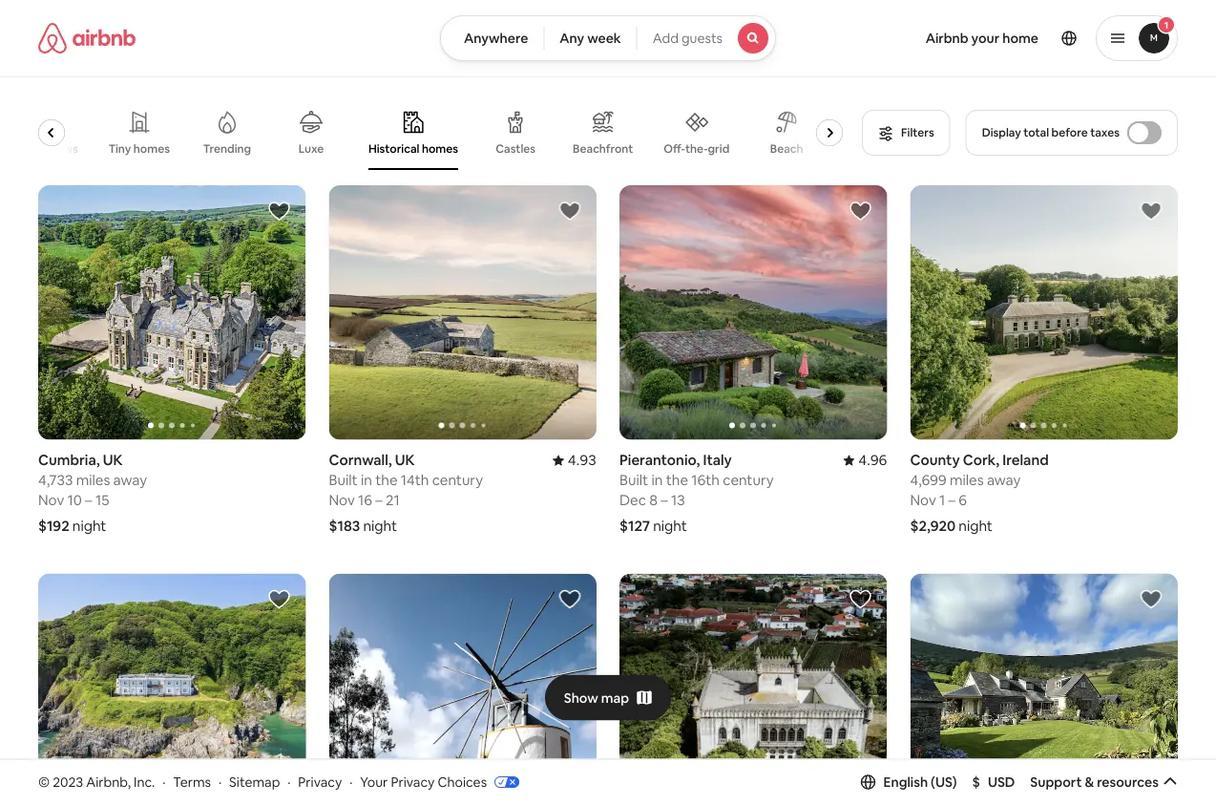 Task type: describe. For each thing, give the bounding box(es) containing it.
6
[[959, 491, 968, 510]]

10
[[67, 491, 82, 510]]

usd
[[988, 773, 1016, 791]]

beachfront
[[573, 141, 634, 156]]

2 · from the left
[[219, 773, 222, 790]]

night inside "pierantonio, italy built in the 16th century dec 8 – 13 $127 night"
[[654, 517, 688, 535]]

english
[[884, 773, 928, 791]]

cornwall, uk built in the 14th century nov 16 – 21 $183 night
[[329, 451, 483, 535]]

©
[[38, 773, 50, 790]]

any week button
[[544, 15, 638, 61]]

$192
[[38, 517, 69, 535]]

support & resources button
[[1031, 773, 1179, 791]]

1 button
[[1096, 15, 1179, 61]]

display total before taxes button
[[966, 110, 1179, 156]]

15
[[95, 491, 109, 510]]

add to wishlist: santa marta de portuzelo, portugal image
[[850, 588, 873, 611]]

luxe
[[299, 141, 324, 156]]

4.96
[[859, 451, 888, 469]]

amazing views
[[0, 141, 78, 156]]

display total before taxes
[[983, 125, 1120, 140]]

views
[[48, 141, 78, 156]]

add to wishlist: county cork, ireland image
[[1140, 200, 1163, 223]]

miles inside county cork, ireland 4,699 miles away nov 1 – 6 $2,920 night
[[950, 471, 984, 489]]

airbnb your home
[[926, 30, 1039, 47]]

beach
[[771, 141, 804, 156]]

add to wishlist: cornwall, uk image
[[559, 200, 582, 223]]

trending
[[203, 141, 251, 156]]

week
[[588, 30, 621, 47]]

4,699
[[911, 471, 947, 489]]

uk for the
[[395, 451, 415, 469]]

– inside cumbria, uk 4,733 miles away nov 10 – 15 $192 night
[[85, 491, 92, 510]]

any week
[[560, 30, 621, 47]]

show map
[[564, 689, 630, 706]]

inc.
[[134, 773, 155, 790]]

nov inside cornwall, uk built in the 14th century nov 16 – 21 $183 night
[[329, 491, 355, 510]]

– inside "pierantonio, italy built in the 16th century dec 8 – 13 $127 night"
[[661, 491, 668, 510]]

4 · from the left
[[350, 773, 353, 790]]

© 2023 airbnb, inc. ·
[[38, 773, 166, 790]]

4.93
[[568, 451, 597, 469]]

airbnb,
[[86, 773, 131, 790]]

terms · sitemap · privacy
[[173, 773, 342, 790]]

profile element
[[800, 0, 1179, 76]]

the for 13
[[666, 471, 689, 489]]

13
[[672, 491, 686, 510]]

(us)
[[931, 773, 958, 791]]

add to wishlist: pierantonio, italy image
[[850, 200, 873, 223]]

sitemap link
[[229, 773, 280, 790]]

built for nov
[[329, 471, 358, 489]]

add
[[653, 30, 679, 47]]

away inside cumbria, uk 4,733 miles away nov 10 – 15 $192 night
[[113, 471, 147, 489]]

support
[[1031, 773, 1083, 791]]

tiny
[[109, 141, 131, 156]]

castles
[[496, 141, 536, 156]]

dec
[[620, 491, 647, 510]]

in for 16
[[361, 471, 372, 489]]

add to wishlist: torpoint, uk image
[[268, 588, 291, 611]]

none search field containing anywhere
[[440, 15, 777, 61]]

historical homes
[[369, 141, 459, 156]]

4.96 out of 5 average rating image
[[844, 451, 888, 469]]

privacy link
[[298, 773, 342, 790]]

nov inside cumbria, uk 4,733 miles away nov 10 – 15 $192 night
[[38, 491, 64, 510]]

anywhere button
[[440, 15, 545, 61]]

airbnb your home link
[[915, 18, 1051, 58]]

4,733
[[38, 471, 73, 489]]

any
[[560, 30, 585, 47]]

italy
[[703, 451, 732, 469]]

cornwall,
[[329, 451, 392, 469]]

night inside cumbria, uk 4,733 miles away nov 10 – 15 $192 night
[[72, 517, 106, 535]]

sitemap
[[229, 773, 280, 790]]

airbnb
[[926, 30, 969, 47]]

add guests
[[653, 30, 723, 47]]

off-
[[664, 141, 686, 156]]

county
[[911, 451, 961, 469]]

$127
[[620, 517, 650, 535]]

21
[[386, 491, 400, 510]]

nov inside county cork, ireland 4,699 miles away nov 1 – 6 $2,920 night
[[911, 491, 937, 510]]

16th
[[692, 471, 720, 489]]

homes for tiny homes
[[134, 141, 170, 156]]

3 · from the left
[[288, 773, 291, 790]]

your privacy choices link
[[360, 773, 520, 792]]

night inside cornwall, uk built in the 14th century nov 16 – 21 $183 night
[[363, 517, 397, 535]]

english (us) button
[[861, 773, 958, 791]]



Task type: vqa. For each thing, say whether or not it's contained in the screenshot.
21
yes



Task type: locate. For each thing, give the bounding box(es) containing it.
night down 15
[[72, 517, 106, 535]]

century inside cornwall, uk built in the 14th century nov 16 – 21 $183 night
[[432, 471, 483, 489]]

uk for away
[[103, 451, 123, 469]]

0 horizontal spatial away
[[113, 471, 147, 489]]

2 the from the left
[[666, 471, 689, 489]]

1 privacy from the left
[[298, 773, 342, 790]]

1 miles from the left
[[76, 471, 110, 489]]

privacy left 'your'
[[298, 773, 342, 790]]

2 nov from the left
[[329, 491, 355, 510]]

1 · from the left
[[163, 773, 166, 790]]

built down cornwall,
[[329, 471, 358, 489]]

amazing
[[0, 141, 45, 156]]

guests
[[682, 30, 723, 47]]

– inside cornwall, uk built in the 14th century nov 16 – 21 $183 night
[[376, 491, 383, 510]]

1 inside dropdown button
[[1165, 19, 1169, 31]]

total
[[1024, 125, 1050, 140]]

nov down 4,733
[[38, 491, 64, 510]]

resources
[[1098, 773, 1159, 791]]

1 vertical spatial 1
[[940, 491, 946, 510]]

0 vertical spatial 1
[[1165, 19, 1169, 31]]

1 horizontal spatial built
[[620, 471, 649, 489]]

$ usd
[[973, 773, 1016, 791]]

0 horizontal spatial homes
[[134, 141, 170, 156]]

in
[[361, 471, 372, 489], [652, 471, 663, 489]]

cumbria, uk 4,733 miles away nov 10 – 15 $192 night
[[38, 451, 147, 535]]

– right 8
[[661, 491, 668, 510]]

$183
[[329, 517, 360, 535]]

uk up 14th
[[395, 451, 415, 469]]

choices
[[438, 773, 487, 790]]

4 night from the left
[[959, 517, 993, 535]]

–
[[85, 491, 92, 510], [376, 491, 383, 510], [661, 491, 668, 510], [949, 491, 956, 510]]

2 privacy from the left
[[391, 773, 435, 790]]

night down 6
[[959, 517, 993, 535]]

away inside county cork, ireland 4,699 miles away nov 1 – 6 $2,920 night
[[987, 471, 1021, 489]]

your privacy choices
[[360, 773, 487, 790]]

county cork, ireland 4,699 miles away nov 1 – 6 $2,920 night
[[911, 451, 1049, 535]]

privacy
[[298, 773, 342, 790], [391, 773, 435, 790]]

0 horizontal spatial built
[[329, 471, 358, 489]]

terms
[[173, 773, 211, 790]]

uk inside cumbria, uk 4,733 miles away nov 10 – 15 $192 night
[[103, 451, 123, 469]]

nov left 16
[[329, 491, 355, 510]]

uk up 15
[[103, 451, 123, 469]]

the up 21
[[376, 471, 398, 489]]

4 – from the left
[[949, 491, 956, 510]]

1 horizontal spatial in
[[652, 471, 663, 489]]

add guests button
[[637, 15, 777, 61]]

built for dec
[[620, 471, 649, 489]]

1 horizontal spatial nov
[[329, 491, 355, 510]]

nov
[[38, 491, 64, 510], [329, 491, 355, 510], [911, 491, 937, 510]]

1 horizontal spatial century
[[723, 471, 774, 489]]

night down 21
[[363, 517, 397, 535]]

historical
[[369, 141, 420, 156]]

built
[[329, 471, 358, 489], [620, 471, 649, 489]]

1 century from the left
[[432, 471, 483, 489]]

14th
[[401, 471, 429, 489]]

night down 13
[[654, 517, 688, 535]]

0 horizontal spatial 1
[[940, 491, 946, 510]]

the-
[[686, 141, 708, 156]]

in inside "pierantonio, italy built in the 16th century dec 8 – 13 $127 night"
[[652, 471, 663, 489]]

homes
[[422, 141, 459, 156], [134, 141, 170, 156]]

1 horizontal spatial away
[[987, 471, 1021, 489]]

night
[[72, 517, 106, 535], [363, 517, 397, 535], [654, 517, 688, 535], [959, 517, 993, 535]]

· right terms
[[219, 773, 222, 790]]

16
[[358, 491, 373, 510]]

– left 21
[[376, 491, 383, 510]]

tiny homes
[[109, 141, 170, 156]]

uk
[[103, 451, 123, 469], [395, 451, 415, 469]]

– inside county cork, ireland 4,699 miles away nov 1 – 6 $2,920 night
[[949, 491, 956, 510]]

1 horizontal spatial privacy
[[391, 773, 435, 790]]

group containing amazing views
[[0, 96, 851, 170]]

filters button
[[863, 110, 951, 156]]

century down 'italy'
[[723, 471, 774, 489]]

· left 'your'
[[350, 773, 353, 790]]

away
[[113, 471, 147, 489], [987, 471, 1021, 489]]

show
[[564, 689, 599, 706]]

filters
[[902, 125, 935, 140]]

1 built from the left
[[329, 471, 358, 489]]

1 – from the left
[[85, 491, 92, 510]]

– left 6
[[949, 491, 956, 510]]

1 horizontal spatial uk
[[395, 451, 415, 469]]

· left privacy link
[[288, 773, 291, 790]]

1 in from the left
[[361, 471, 372, 489]]

nov down 4,699
[[911, 491, 937, 510]]

miles inside cumbria, uk 4,733 miles away nov 10 – 15 $192 night
[[76, 471, 110, 489]]

ireland
[[1003, 451, 1049, 469]]

miles up 6
[[950, 471, 984, 489]]

1 away from the left
[[113, 471, 147, 489]]

3 – from the left
[[661, 491, 668, 510]]

2 night from the left
[[363, 517, 397, 535]]

in up 16
[[361, 471, 372, 489]]

homes right historical
[[422, 141, 459, 156]]

terms link
[[173, 773, 211, 790]]

1 horizontal spatial 1
[[1165, 19, 1169, 31]]

miles up 15
[[76, 471, 110, 489]]

support & resources
[[1031, 773, 1159, 791]]

the inside cornwall, uk built in the 14th century nov 16 – 21 $183 night
[[376, 471, 398, 489]]

english (us)
[[884, 773, 958, 791]]

add to wishlist: herefordshire, uk image
[[1140, 588, 1163, 611]]

0 horizontal spatial privacy
[[298, 773, 342, 790]]

add to wishlist: cumbria, uk image
[[268, 200, 291, 223]]

cork,
[[964, 451, 1000, 469]]

privacy right 'your'
[[391, 773, 435, 790]]

1 horizontal spatial the
[[666, 471, 689, 489]]

show map button
[[545, 675, 672, 721]]

0 horizontal spatial century
[[432, 471, 483, 489]]

taxes
[[1091, 125, 1120, 140]]

the
[[376, 471, 398, 489], [666, 471, 689, 489]]

century for built in the 16th century
[[723, 471, 774, 489]]

away right 4,733
[[113, 471, 147, 489]]

in inside cornwall, uk built in the 14th century nov 16 – 21 $183 night
[[361, 471, 372, 489]]

2 – from the left
[[376, 491, 383, 510]]

homes for historical homes
[[422, 141, 459, 156]]

0 horizontal spatial nov
[[38, 491, 64, 510]]

1 horizontal spatial homes
[[422, 141, 459, 156]]

1 the from the left
[[376, 471, 398, 489]]

8
[[650, 491, 658, 510]]

2 century from the left
[[723, 471, 774, 489]]

0 horizontal spatial in
[[361, 471, 372, 489]]

uk inside cornwall, uk built in the 14th century nov 16 – 21 $183 night
[[395, 451, 415, 469]]

century right 14th
[[432, 471, 483, 489]]

grid
[[708, 141, 730, 156]]

None search field
[[440, 15, 777, 61]]

home
[[1003, 30, 1039, 47]]

2 uk from the left
[[395, 451, 415, 469]]

1 horizontal spatial miles
[[950, 471, 984, 489]]

0 horizontal spatial the
[[376, 471, 398, 489]]

2 miles from the left
[[950, 471, 984, 489]]

your
[[972, 30, 1000, 47]]

– left 15
[[85, 491, 92, 510]]

· right the inc. at the left bottom of page
[[163, 773, 166, 790]]

group
[[0, 96, 851, 170], [38, 185, 306, 440], [329, 185, 597, 440], [620, 185, 888, 440], [911, 185, 1179, 440], [38, 574, 306, 805], [329, 574, 597, 805], [620, 574, 888, 805], [911, 574, 1179, 805]]

night inside county cork, ireland 4,699 miles away nov 1 – 6 $2,920 night
[[959, 517, 993, 535]]

homes right tiny
[[134, 141, 170, 156]]

pierantonio, italy built in the 16th century dec 8 – 13 $127 night
[[620, 451, 774, 535]]

century for built in the 14th century
[[432, 471, 483, 489]]

in down pierantonio,
[[652, 471, 663, 489]]

before
[[1052, 125, 1088, 140]]

built inside "pierantonio, italy built in the 16th century dec 8 – 13 $127 night"
[[620, 471, 649, 489]]

your
[[360, 773, 388, 790]]

add to wishlist: nazaré, portugal image
[[559, 588, 582, 611]]

1 uk from the left
[[103, 451, 123, 469]]

display
[[983, 125, 1022, 140]]

built up dec
[[620, 471, 649, 489]]

2 horizontal spatial nov
[[911, 491, 937, 510]]

off-the-grid
[[664, 141, 730, 156]]

1 night from the left
[[72, 517, 106, 535]]

2 built from the left
[[620, 471, 649, 489]]

century
[[432, 471, 483, 489], [723, 471, 774, 489]]

the inside "pierantonio, italy built in the 16th century dec 8 – 13 $127 night"
[[666, 471, 689, 489]]

pierantonio,
[[620, 451, 700, 469]]

1 inside county cork, ireland 4,699 miles away nov 1 – 6 $2,920 night
[[940, 491, 946, 510]]

0 horizontal spatial uk
[[103, 451, 123, 469]]

3 night from the left
[[654, 517, 688, 535]]

away down ireland at right
[[987, 471, 1021, 489]]

3 nov from the left
[[911, 491, 937, 510]]

$
[[973, 773, 981, 791]]

1 nov from the left
[[38, 491, 64, 510]]

anywhere
[[464, 30, 528, 47]]

in for 8
[[652, 471, 663, 489]]

built inside cornwall, uk built in the 14th century nov 16 – 21 $183 night
[[329, 471, 358, 489]]

0 horizontal spatial miles
[[76, 471, 110, 489]]

2023
[[53, 773, 83, 790]]

century inside "pierantonio, italy built in the 16th century dec 8 – 13 $127 night"
[[723, 471, 774, 489]]

the up 13
[[666, 471, 689, 489]]

$2,920
[[911, 517, 956, 535]]

·
[[163, 773, 166, 790], [219, 773, 222, 790], [288, 773, 291, 790], [350, 773, 353, 790]]

2 in from the left
[[652, 471, 663, 489]]

the for 21
[[376, 471, 398, 489]]

cumbria,
[[38, 451, 100, 469]]

4.93 out of 5 average rating image
[[553, 451, 597, 469]]

miles
[[76, 471, 110, 489], [950, 471, 984, 489]]

map
[[602, 689, 630, 706]]

2 away from the left
[[987, 471, 1021, 489]]

&
[[1085, 773, 1095, 791]]



